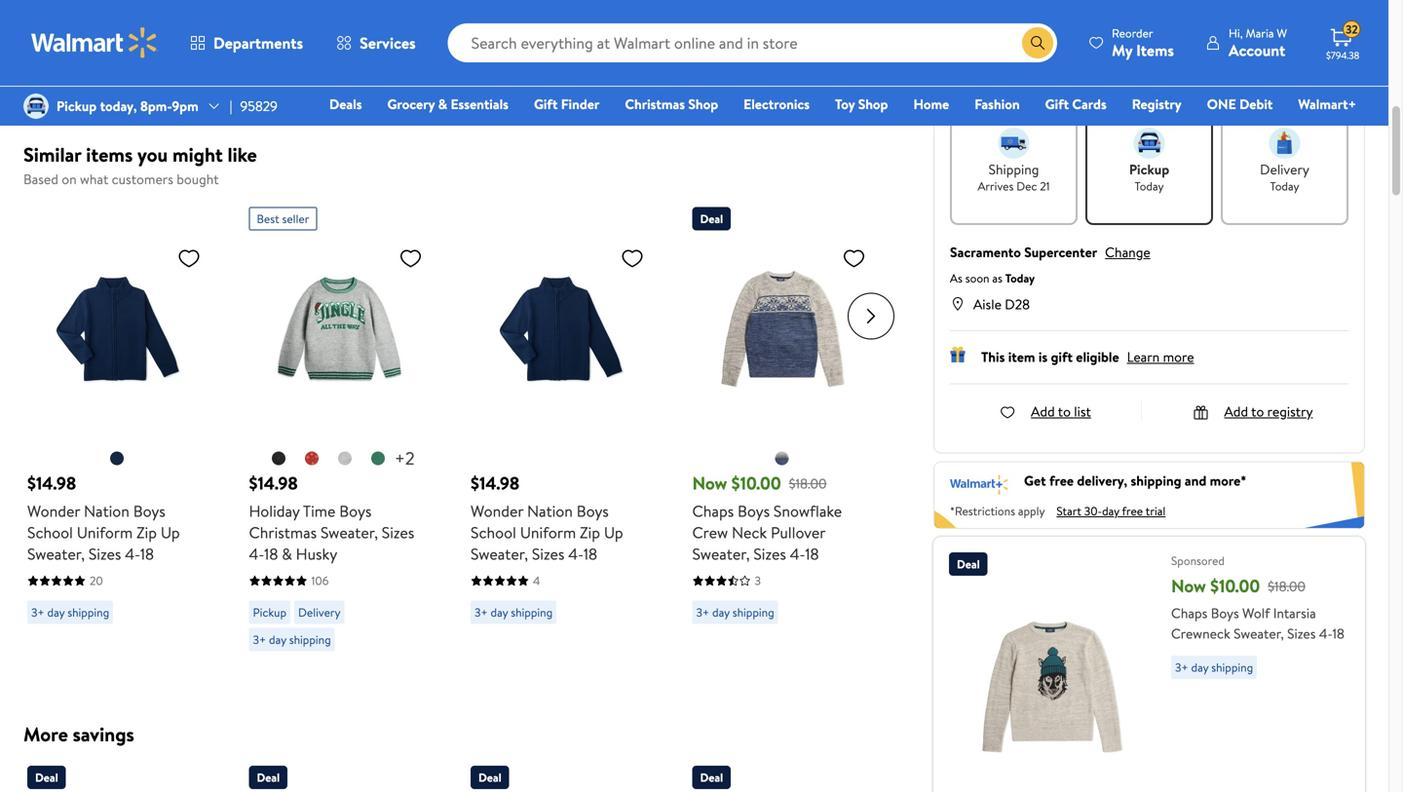 Task type: vqa. For each thing, say whether or not it's contained in the screenshot.
ONE
yes



Task type: describe. For each thing, give the bounding box(es) containing it.
chaps inside sponsored now $10.00 $18.00 chaps boys wolf intarsia crewneck sweater, sizes 4-18
[[1172, 604, 1208, 623]]

departments
[[213, 32, 303, 54]]

3+ inside now $10.00 group
[[1176, 660, 1189, 676]]

18 husky
[[1251, 16, 1302, 35]]

more
[[1164, 347, 1195, 366]]

1 nation from the left
[[84, 501, 130, 522]]

more
[[23, 721, 68, 748]]

toy shop
[[835, 95, 889, 114]]

customers
[[112, 170, 173, 189]]

sizes up 4
[[532, 543, 565, 565]]

eligible
[[1076, 347, 1120, 366]]

now inside now $10.00 $18.00 chaps boys snowflake crew neck pullover sweater, sizes 4-18
[[693, 471, 728, 496]]

what
[[80, 170, 109, 189]]

deals
[[330, 95, 362, 114]]

pickup for today,
[[57, 96, 97, 115]]

1 $14.98 from the left
[[27, 471, 76, 496]]

20
[[90, 573, 103, 589]]

crew
[[693, 522, 728, 543]]

bought
[[177, 170, 219, 189]]

savings
[[73, 721, 134, 748]]

30-
[[1085, 503, 1103, 520]]

items
[[86, 141, 133, 168]]

shipping down 4
[[511, 604, 553, 621]]

debit
[[1240, 95, 1273, 114]]

3+ day shipping down 106 at the bottom of page
[[253, 632, 331, 648]]

|
[[230, 96, 232, 115]]

toy
[[835, 95, 855, 114]]

$10.00 inside sponsored now $10.00 $18.00 chaps boys wolf intarsia crewneck sweater, sizes 4-18
[[1211, 574, 1261, 599]]

pickup today
[[1130, 160, 1170, 194]]

18 inside now $10.00 $18.00 chaps boys snowflake crew neck pullover sweater, sizes 4-18
[[806, 543, 819, 565]]

18 inside sponsored now $10.00 $18.00 chaps boys wolf intarsia crewneck sweater, sizes 4-18
[[1333, 624, 1345, 643]]

now $10.00 $18.00 chaps boys snowflake crew neck pullover sweater, sizes 4-18
[[693, 471, 842, 565]]

gift for gift cards
[[1046, 95, 1069, 114]]

light grey heather image
[[337, 451, 353, 466]]

add to favorites list, chaps boys snowflake crew neck pullover sweater, sizes 4-18 image
[[843, 246, 866, 271]]

essentials
[[451, 95, 509, 114]]

more savings
[[23, 721, 134, 748]]

maria
[[1246, 25, 1275, 41]]

as
[[950, 270, 963, 286]]

gifting made easy image
[[950, 347, 966, 362]]

might
[[173, 141, 223, 168]]

shipping down 20
[[67, 604, 109, 621]]

home link
[[905, 94, 958, 115]]

this item is gift eligible learn more
[[982, 347, 1195, 366]]

add to favorites list, holiday time boys christmas sweater, sizes 4-18 & husky image
[[399, 246, 423, 271]]

shipping down the 3
[[733, 604, 775, 621]]

add to list button
[[1000, 402, 1092, 421]]

106
[[311, 573, 329, 589]]

16h
[[1010, 53, 1033, 72]]

intent image for pickup image
[[1134, 128, 1165, 159]]

supercenter
[[1025, 243, 1098, 262]]

get free delivery, shipping and more*
[[1025, 471, 1247, 490]]

electronics
[[744, 95, 810, 114]]

2 zip from the left
[[580, 522, 600, 543]]

gift finder
[[534, 95, 600, 114]]

shop for christmas shop
[[689, 95, 719, 114]]

christmas shop
[[625, 95, 719, 114]]

aisle d28
[[974, 295, 1030, 314]]

you'll
[[990, 82, 1029, 106]]

2 up from the left
[[604, 522, 624, 543]]

more*
[[1210, 471, 1247, 490]]

available in additional 2 variants element
[[395, 446, 415, 471]]

pickup for today
[[1130, 160, 1170, 179]]

one debit
[[1208, 95, 1273, 114]]

this
[[1064, 82, 1092, 106]]

delivery for delivery
[[298, 604, 341, 621]]

14-16h button
[[950, 48, 1075, 77]]

view less
[[1121, 53, 1175, 72]]

best
[[257, 211, 279, 227]]

today for pickup
[[1135, 178, 1164, 194]]

$10.00 inside now $10.00 $18.00 chaps boys snowflake crew neck pullover sweater, sizes 4-18
[[732, 471, 781, 496]]

18 inside 18 husky button
[[1251, 16, 1263, 35]]

shipping
[[989, 160, 1040, 179]]

shipping inside now $10.00 group
[[1212, 660, 1254, 676]]

apply
[[1019, 503, 1045, 520]]

1 up from the left
[[161, 522, 180, 543]]

*restrictions
[[950, 503, 1016, 520]]

8
[[989, 16, 997, 35]]

shipping arrives dec 21
[[978, 160, 1050, 194]]

sponsored now $10.00 $18.00 chaps boys wolf intarsia crewneck sweater, sizes 4-18
[[1172, 553, 1345, 643]]

boys inside sponsored now $10.00 $18.00 chaps boys wolf intarsia crewneck sweater, sizes 4-18
[[1211, 604, 1240, 623]]

$18.00 inside now $10.00 $18.00 chaps boys snowflake crew neck pullover sweater, sizes 4-18
[[789, 474, 827, 493]]

wolf
[[1243, 604, 1271, 623]]

chaps boys snowflake crew neck pullover sweater, sizes 4-18 image
[[693, 238, 874, 420]]

black soot image
[[271, 451, 287, 466]]

gift
[[1051, 347, 1073, 366]]

similar
[[23, 141, 81, 168]]

start
[[1057, 503, 1082, 520]]

wonder nation boys school uniform zip up sweater, sizes 4-18 image for wonder nation boys school uniform zip up sweater, sizes 4-18
[[471, 238, 652, 420]]

4- inside now $10.00 $18.00 chaps boys snowflake crew neck pullover sweater, sizes 4-18
[[790, 543, 806, 565]]

14-16h
[[992, 53, 1033, 72]]

today for delivery
[[1271, 178, 1300, 194]]

time
[[303, 501, 336, 522]]

this
[[982, 347, 1005, 366]]

4- inside $14.98 holiday time boys christmas sweater, sizes 4-18 & husky
[[249, 543, 264, 565]]

aisle
[[974, 295, 1002, 314]]

steel image
[[774, 451, 790, 466]]

get free delivery, shipping and more* banner
[[934, 461, 1366, 529]]

95829
[[240, 96, 278, 115]]

9pm
[[172, 96, 199, 115]]

husky for 8 husky
[[1000, 16, 1036, 35]]

delivery for delivery today
[[1261, 160, 1310, 179]]

items
[[1137, 39, 1175, 61]]

learn more button
[[1128, 347, 1195, 366]]

fashion
[[975, 95, 1020, 114]]

1 $14.98 wonder nation boys school uniform zip up sweater, sizes 4-18 from the left
[[27, 471, 180, 565]]

pickup inside product group
[[253, 604, 287, 621]]

husky for 10/12 husky
[[1143, 16, 1179, 35]]

intarsia
[[1274, 604, 1317, 623]]

is
[[1039, 347, 1048, 366]]

add for add to registry
[[1225, 402, 1249, 421]]

crisp clover image
[[370, 451, 386, 466]]

10/12 husky
[[1110, 16, 1179, 35]]

8 husky button
[[950, 11, 1075, 40]]

finder
[[561, 95, 600, 114]]

now inside sponsored now $10.00 $18.00 chaps boys wolf intarsia crewneck sweater, sizes 4-18
[[1172, 574, 1207, 599]]

next slide for similar items you might like list image
[[848, 293, 895, 340]]

2 nation from the left
[[527, 501, 573, 522]]

2 $14.98 wonder nation boys school uniform zip up sweater, sizes 4-18 from the left
[[471, 471, 624, 565]]

add to favorites list, wonder nation boys school uniform zip up sweater, sizes 4-18 image for $14.98
[[177, 246, 201, 271]]

add to favorites list, wonder nation boys school uniform zip up sweater, sizes 4-18 image for wonder nation boys school uniform zip up sweater, sizes 4-18
[[621, 246, 644, 271]]

sizes inside now $10.00 $18.00 chaps boys snowflake crew neck pullover sweater, sizes 4-18
[[754, 543, 787, 565]]

walmart+
[[1299, 95, 1357, 114]]

grocery & essentials link
[[379, 94, 518, 115]]

today inside sacramento supercenter change as soon as today
[[1006, 270, 1035, 286]]

1 horizontal spatial &
[[438, 95, 448, 114]]

shop for toy shop
[[859, 95, 889, 114]]

christmas shop link
[[616, 94, 727, 115]]

10/12
[[1110, 16, 1139, 35]]

sizes up 20
[[89, 543, 121, 565]]

day inside now $10.00 group
[[1192, 660, 1209, 676]]

on
[[62, 170, 77, 189]]

1 product group from the left
[[27, 199, 209, 663]]

reorder
[[1112, 25, 1154, 41]]

1 school from the left
[[27, 522, 73, 543]]

and
[[1185, 471, 1207, 490]]

intent image for delivery image
[[1270, 128, 1301, 159]]

shipping down 106 at the bottom of page
[[289, 632, 331, 648]]

like
[[228, 141, 257, 168]]

seller
[[282, 211, 309, 227]]



Task type: locate. For each thing, give the bounding box(es) containing it.
1 to from the left
[[1058, 402, 1071, 421]]

1 horizontal spatial $14.98
[[249, 471, 298, 496]]

walmart plus image
[[950, 472, 1009, 495]]

0 horizontal spatial school
[[27, 522, 73, 543]]

3+ day shipping down 4
[[475, 604, 553, 621]]

1 vertical spatial $18.00
[[1268, 577, 1306, 596]]

0 horizontal spatial now
[[693, 471, 728, 496]]

add
[[1031, 402, 1055, 421], [1225, 402, 1249, 421]]

0 horizontal spatial up
[[161, 522, 180, 543]]

& right grocery
[[438, 95, 448, 114]]

1 vertical spatial chaps
[[1172, 604, 1208, 623]]

shipping down 'crewneck'
[[1212, 660, 1254, 676]]

sizes down the +2
[[382, 522, 415, 543]]

2 horizontal spatial today
[[1271, 178, 1300, 194]]

1 vertical spatial christmas
[[249, 522, 317, 543]]

shop left electronics
[[689, 95, 719, 114]]

sweater,
[[321, 522, 378, 543], [27, 543, 85, 565], [471, 543, 528, 565], [693, 543, 750, 565], [1234, 624, 1285, 643]]

now down sponsored on the right bottom of page
[[1172, 574, 1207, 599]]

today inside the delivery today
[[1271, 178, 1300, 194]]

today inside the "pickup today"
[[1135, 178, 1164, 194]]

chaps inside now $10.00 $18.00 chaps boys snowflake crew neck pullover sweater, sizes 4-18
[[693, 501, 734, 522]]

21
[[1040, 178, 1050, 194]]

gift cards link
[[1037, 94, 1116, 115]]

zip
[[137, 522, 157, 543], [580, 522, 600, 543]]

to left list
[[1058, 402, 1071, 421]]

1 horizontal spatial wonder
[[471, 501, 524, 522]]

item
[[1009, 347, 1036, 366]]

delivery down intent image for delivery
[[1261, 160, 1310, 179]]

free right get
[[1050, 471, 1074, 490]]

gift finder link
[[525, 94, 609, 115]]

shipping up trial
[[1131, 471, 1182, 490]]

view
[[1121, 53, 1150, 72]]

1 horizontal spatial up
[[604, 522, 624, 543]]

3+
[[31, 604, 44, 621], [475, 604, 488, 621], [697, 604, 710, 621], [253, 632, 266, 648], [1176, 660, 1189, 676]]

0 vertical spatial delivery
[[1261, 160, 1310, 179]]

1 horizontal spatial now
[[1172, 574, 1207, 599]]

2 school from the left
[[471, 522, 517, 543]]

1 wonder from the left
[[27, 501, 80, 522]]

10/12 husky button
[[1082, 11, 1207, 40]]

&
[[438, 95, 448, 114], [282, 543, 292, 565]]

registry
[[1132, 95, 1182, 114]]

wonder nation boys school uniform zip up sweater, sizes 4-18 image for $14.98
[[27, 238, 209, 420]]

sizes down "intarsia"
[[1288, 624, 1316, 643]]

intent image for shipping image
[[999, 128, 1030, 159]]

3
[[755, 573, 761, 589]]

1 horizontal spatial gift
[[1046, 95, 1069, 114]]

0 horizontal spatial wonder
[[27, 501, 80, 522]]

4- inside sponsored now $10.00 $18.00 chaps boys wolf intarsia crewneck sweater, sizes 4-18
[[1320, 624, 1333, 643]]

up
[[161, 522, 180, 543], [604, 522, 624, 543]]

1 horizontal spatial to
[[1252, 402, 1265, 421]]

1 vertical spatial free
[[1123, 503, 1144, 520]]

husky inside 'button'
[[1000, 16, 1036, 35]]

services button
[[320, 19, 432, 66]]

0 horizontal spatial today
[[1006, 270, 1035, 286]]

& inside $14.98 holiday time boys christmas sweater, sizes 4-18 & husky
[[282, 543, 292, 565]]

christmas right finder
[[625, 95, 685, 114]]

start 30-day free trial
[[1057, 503, 1166, 520]]

0 horizontal spatial $14.98 wonder nation boys school uniform zip up sweater, sizes 4-18
[[27, 471, 180, 565]]

shop right toy
[[859, 95, 889, 114]]

1 gift from the left
[[534, 95, 558, 114]]

to
[[1058, 402, 1071, 421], [1252, 402, 1265, 421]]

0 horizontal spatial $10.00
[[732, 471, 781, 496]]

electronics link
[[735, 94, 819, 115]]

1 horizontal spatial uniform
[[520, 522, 576, 543]]

1 horizontal spatial zip
[[580, 522, 600, 543]]

now $10.00 group
[[934, 537, 1366, 793]]

hi,
[[1229, 25, 1243, 41]]

2 product group from the left
[[249, 199, 430, 663]]

1 horizontal spatial delivery
[[1261, 160, 1310, 179]]

1 horizontal spatial chaps
[[1172, 604, 1208, 623]]

walmart image
[[31, 27, 158, 58]]

& down holiday in the bottom left of the page
[[282, 543, 292, 565]]

1 horizontal spatial $14.98 wonder nation boys school uniform zip up sweater, sizes 4-18
[[471, 471, 624, 565]]

3+ day shipping down 'crewneck'
[[1176, 660, 1254, 676]]

2 wonder from the left
[[471, 501, 524, 522]]

add for add to list
[[1031, 402, 1055, 421]]

christmas up 106 at the bottom of page
[[249, 522, 317, 543]]

$18.00 up "snowflake"
[[789, 474, 827, 493]]

similar items you might like based on what customers bought
[[23, 141, 257, 189]]

*restrictions apply
[[950, 503, 1045, 520]]

today down intent image for pickup
[[1135, 178, 1164, 194]]

husky for 18 husky
[[1266, 16, 1302, 35]]

nation
[[84, 501, 130, 522], [527, 501, 573, 522]]

1 wonder nation boys school uniform zip up sweater, sizes 4-18 image from the left
[[27, 238, 209, 420]]

day inside get free delivery, shipping and more* banner
[[1103, 503, 1120, 520]]

gift cards
[[1046, 95, 1107, 114]]

$10.00 up wolf
[[1211, 574, 1261, 599]]

0 horizontal spatial christmas
[[249, 522, 317, 543]]

add to favorites list, wonder nation boys school uniform zip up sweater, sizes 4-18 image
[[177, 246, 201, 271], [621, 246, 644, 271]]

home
[[914, 95, 950, 114]]

1 vertical spatial $10.00
[[1211, 574, 1261, 599]]

shop
[[689, 95, 719, 114], [859, 95, 889, 114]]

2 vertical spatial pickup
[[253, 604, 287, 621]]

0 horizontal spatial zip
[[137, 522, 157, 543]]

school
[[27, 522, 73, 543], [471, 522, 517, 543]]

0 vertical spatial $10.00
[[732, 471, 781, 496]]

uniform up 20
[[77, 522, 133, 543]]

wonder nation boys school uniform zip up sweater, sizes 4-18 image
[[27, 238, 209, 420], [471, 238, 652, 420]]

1 uniform from the left
[[77, 522, 133, 543]]

0 horizontal spatial nation
[[84, 501, 130, 522]]

delivery today
[[1261, 160, 1310, 194]]

get
[[1034, 82, 1059, 106]]

2 uniform from the left
[[520, 522, 576, 543]]

husky inside $14.98 holiday time boys christmas sweater, sizes 4-18 & husky
[[296, 543, 338, 565]]

18 inside $14.98 holiday time boys christmas sweater, sizes 4-18 & husky
[[264, 543, 278, 565]]

0 horizontal spatial add
[[1031, 402, 1055, 421]]

deal inside product group
[[700, 211, 724, 227]]

2 horizontal spatial pickup
[[1130, 160, 1170, 179]]

next image image
[[80, 80, 96, 96]]

add to list
[[1031, 402, 1092, 421]]

$14.98 wonder nation boys school uniform zip up sweater, sizes 4-18
[[27, 471, 180, 565], [471, 471, 624, 565]]

sweater, inside now $10.00 $18.00 chaps boys snowflake crew neck pullover sweater, sizes 4-18
[[693, 543, 750, 565]]

0 horizontal spatial free
[[1050, 471, 1074, 490]]

to left the registry
[[1252, 402, 1265, 421]]

1 horizontal spatial today
[[1135, 178, 1164, 194]]

you
[[137, 141, 168, 168]]

chaps boys wolf intarsia crewneck sweater, sizes 4-18 image
[[949, 584, 1156, 791]]

0 vertical spatial now
[[693, 471, 728, 496]]

$794.38
[[1327, 49, 1360, 62]]

3 product group from the left
[[471, 199, 652, 663]]

32
[[1346, 21, 1359, 38]]

3+ day shipping inside now $10.00 group
[[1176, 660, 1254, 676]]

0 vertical spatial chaps
[[693, 501, 734, 522]]

1 add from the left
[[1031, 402, 1055, 421]]

0 vertical spatial christmas
[[625, 95, 685, 114]]

sizes inside $14.98 holiday time boys christmas sweater, sizes 4-18 & husky
[[382, 522, 415, 543]]

cards
[[1073, 95, 1107, 114]]

today down intent image for delivery
[[1271, 178, 1300, 194]]

8pm-
[[140, 96, 172, 115]]

0 vertical spatial free
[[1050, 471, 1074, 490]]

pullover
[[771, 522, 826, 543]]

4 product group from the left
[[693, 199, 874, 663]]

Search search field
[[448, 23, 1058, 62]]

2 wonder nation boys school uniform zip up sweater, sizes 4-18 image from the left
[[471, 238, 652, 420]]

1 zip from the left
[[137, 522, 157, 543]]

0 horizontal spatial to
[[1058, 402, 1071, 421]]

delivery,
[[1078, 471, 1128, 490]]

1 horizontal spatial christmas
[[625, 95, 685, 114]]

1 horizontal spatial pickup
[[253, 604, 287, 621]]

deals link
[[321, 94, 371, 115]]

$10.00 down steel image
[[732, 471, 781, 496]]

add left the registry
[[1225, 402, 1249, 421]]

sizes inside sponsored now $10.00 $18.00 chaps boys wolf intarsia crewneck sweater, sizes 4-18
[[1288, 624, 1316, 643]]

fashion link
[[966, 94, 1029, 115]]

1 vertical spatial &
[[282, 543, 292, 565]]

christmas inside $14.98 holiday time boys christmas sweater, sizes 4-18 & husky
[[249, 522, 317, 543]]

to for list
[[1058, 402, 1071, 421]]

1 horizontal spatial nation
[[527, 501, 573, 522]]

to for registry
[[1252, 402, 1265, 421]]

grocery & essentials
[[387, 95, 509, 114]]

$18.00 up "intarsia"
[[1268, 577, 1306, 596]]

sacramento supercenter change as soon as today
[[950, 243, 1151, 286]]

toy shop link
[[827, 94, 897, 115]]

1 add to favorites list, wonder nation boys school uniform zip up sweater, sizes 4-18 image from the left
[[177, 246, 201, 271]]

nation down navy icon
[[84, 501, 130, 522]]

0 horizontal spatial uniform
[[77, 522, 133, 543]]

$14.98 wonder nation boys school uniform zip up sweater, sizes 4-18 up 4
[[471, 471, 624, 565]]

boys inside now $10.00 $18.00 chaps boys snowflake crew neck pullover sweater, sizes 4-18
[[738, 501, 770, 522]]

0 horizontal spatial delivery
[[298, 604, 341, 621]]

holiday time boys christmas sweater, sizes 4-18 & husky image
[[249, 238, 430, 420]]

best seller
[[257, 211, 309, 227]]

free left trial
[[1123, 503, 1144, 520]]

boys inside $14.98 holiday time boys christmas sweater, sizes 4-18 & husky
[[340, 501, 372, 522]]

0 horizontal spatial gift
[[534, 95, 558, 114]]

add to registry
[[1225, 402, 1314, 421]]

0 horizontal spatial pickup
[[57, 96, 97, 115]]

4-
[[125, 543, 140, 565], [249, 543, 264, 565], [569, 543, 584, 565], [790, 543, 806, 565], [1320, 624, 1333, 643]]

1 horizontal spatial free
[[1123, 503, 1144, 520]]

0 horizontal spatial wonder nation boys school uniform zip up sweater, sizes 4-18 image
[[27, 238, 209, 420]]

pickup
[[57, 96, 97, 115], [1130, 160, 1170, 179], [253, 604, 287, 621]]

3+ day shipping
[[31, 604, 109, 621], [475, 604, 553, 621], [697, 604, 775, 621], [253, 632, 331, 648], [1176, 660, 1254, 676]]

neck
[[732, 522, 767, 543]]

services
[[360, 32, 416, 54]]

sweater, inside sponsored now $10.00 $18.00 chaps boys wolf intarsia crewneck sweater, sizes 4-18
[[1234, 624, 1285, 643]]

1 horizontal spatial shop
[[859, 95, 889, 114]]

delivery down 106 at the bottom of page
[[298, 604, 341, 621]]

product group containing +2
[[249, 199, 430, 663]]

less
[[1154, 53, 1175, 72]]

1 vertical spatial pickup
[[1130, 160, 1170, 179]]

1 horizontal spatial add to favorites list, wonder nation boys school uniform zip up sweater, sizes 4-18 image
[[621, 246, 644, 271]]

shipping inside banner
[[1131, 471, 1182, 490]]

$14.98
[[27, 471, 76, 496], [249, 471, 298, 496], [471, 471, 520, 496]]

now up the crew
[[693, 471, 728, 496]]

1 horizontal spatial school
[[471, 522, 517, 543]]

sponsored
[[1172, 553, 1225, 569]]

18 husky button
[[1214, 11, 1338, 40]]

registry
[[1268, 402, 1314, 421]]

brillant red image
[[304, 451, 320, 466]]

0 horizontal spatial $18.00
[[789, 474, 827, 493]]

1 vertical spatial delivery
[[298, 604, 341, 621]]

0 horizontal spatial chaps
[[693, 501, 734, 522]]

deal inside now $10.00 group
[[957, 556, 980, 573]]

0 horizontal spatial $14.98
[[27, 471, 76, 496]]

uniform
[[77, 522, 133, 543], [520, 522, 576, 543]]

0 vertical spatial $18.00
[[789, 474, 827, 493]]

nation up 4
[[527, 501, 573, 522]]

delivery
[[1261, 160, 1310, 179], [298, 604, 341, 621]]

2 $14.98 from the left
[[249, 471, 298, 496]]

3+ day shipping down 20
[[31, 604, 109, 621]]

1 horizontal spatial $18.00
[[1268, 577, 1306, 596]]

shop inside 'link'
[[859, 95, 889, 114]]

+2
[[395, 446, 415, 471]]

$14.98 wonder nation boys school uniform zip up sweater, sizes 4-18 down navy icon
[[27, 471, 180, 565]]

0 vertical spatial pickup
[[57, 96, 97, 115]]

today right the as
[[1006, 270, 1035, 286]]

add to registry button
[[1194, 402, 1314, 421]]

3+ day shipping down the 3
[[697, 604, 775, 621]]

crewneck
[[1172, 624, 1231, 643]]

0 vertical spatial &
[[438, 95, 448, 114]]

trial
[[1146, 503, 1166, 520]]

clothing size list
[[947, 0, 1357, 81]]

2 horizontal spatial $14.98
[[471, 471, 520, 496]]

boys
[[133, 501, 166, 522], [340, 501, 372, 522], [577, 501, 609, 522], [738, 501, 770, 522], [1211, 604, 1240, 623]]

0 horizontal spatial shop
[[689, 95, 719, 114]]

2 gift from the left
[[1046, 95, 1069, 114]]

1 horizontal spatial $10.00
[[1211, 574, 1261, 599]]

1 shop from the left
[[689, 95, 719, 114]]

wonder nation boys crewneck sweater, sizes 4-18 & husky - image 5 of 9 image
[[33, 0, 147, 62]]

uniform up 4
[[520, 522, 576, 543]]

wonder
[[27, 501, 80, 522], [471, 501, 524, 522]]

2 add from the left
[[1225, 402, 1249, 421]]

1 vertical spatial now
[[1172, 574, 1207, 599]]

learn
[[1128, 347, 1160, 366]]

gift for gift finder
[[534, 95, 558, 114]]

2 add to favorites list, wonder nation boys school uniform zip up sweater, sizes 4-18 image from the left
[[621, 246, 644, 271]]

8 husky
[[989, 16, 1036, 35]]

get
[[1025, 471, 1047, 490]]

2 shop from the left
[[859, 95, 889, 114]]

navy image
[[109, 451, 125, 466]]

$14.98 inside $14.98 holiday time boys christmas sweater, sizes 4-18 & husky
[[249, 471, 298, 496]]

$14.98 holiday time boys christmas sweater, sizes 4-18 & husky
[[249, 471, 415, 565]]

chaps
[[693, 501, 734, 522], [1172, 604, 1208, 623]]

0 horizontal spatial &
[[282, 543, 292, 565]]

search icon image
[[1030, 35, 1046, 51]]

product group containing now $10.00
[[693, 199, 874, 663]]

3 $14.98 from the left
[[471, 471, 520, 496]]

walmart+ link
[[1290, 94, 1366, 115]]

product group
[[27, 199, 209, 663], [249, 199, 430, 663], [471, 199, 652, 663], [693, 199, 874, 663]]

sweater, inside $14.98 holiday time boys christmas sweater, sizes 4-18 & husky
[[321, 522, 378, 543]]

 image
[[23, 94, 49, 119]]

1 horizontal spatial wonder nation boys school uniform zip up sweater, sizes 4-18 image
[[471, 238, 652, 420]]

sizes up the 3
[[754, 543, 787, 565]]

change
[[1106, 243, 1151, 262]]

2 to from the left
[[1252, 402, 1265, 421]]

0 horizontal spatial add to favorites list, wonder nation boys school uniform zip up sweater, sizes 4-18 image
[[177, 246, 201, 271]]

18
[[1251, 16, 1263, 35], [140, 543, 154, 565], [264, 543, 278, 565], [584, 543, 598, 565], [806, 543, 819, 565], [1333, 624, 1345, 643]]

$18.00 inside sponsored now $10.00 $18.00 chaps boys wolf intarsia crewneck sweater, sizes 4-18
[[1268, 577, 1306, 596]]

Walmart Site-Wide search field
[[448, 23, 1058, 62]]

1 horizontal spatial add
[[1225, 402, 1249, 421]]

snowflake
[[774, 501, 842, 522]]

add left list
[[1031, 402, 1055, 421]]



